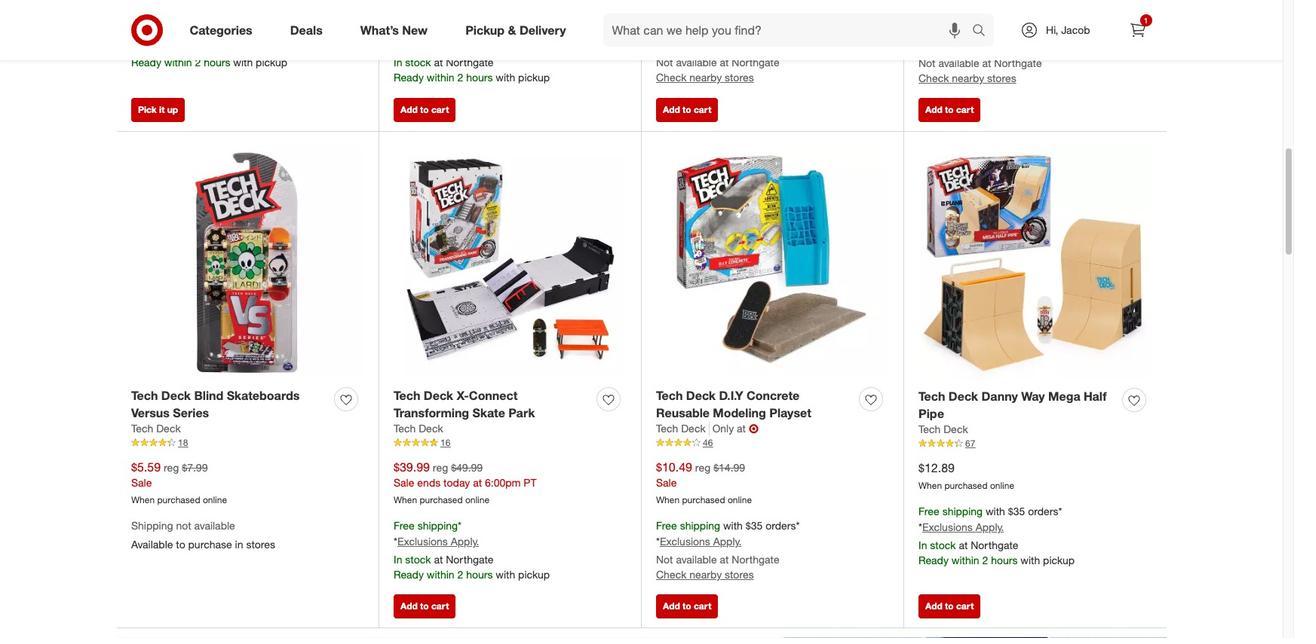 Task type: describe. For each thing, give the bounding box(es) containing it.
at inside "free shipping * * exclusions apply. not available at northgate check nearby stores"
[[982, 57, 991, 70]]

within inside free shipping with $35 orders* * exclusions apply. in stock at  northgate ready within 2 hours with pickup
[[952, 554, 979, 567]]

what's new
[[360, 22, 428, 37]]

2 inside the discontinued for shipping in stock at  northgate ready within 2 hours with pickup
[[195, 56, 201, 69]]

tech deck danny way mega half pipe
[[919, 389, 1107, 421]]

online inside the $5.59 reg $7.99 sale when purchased online
[[203, 495, 227, 506]]

for
[[196, 22, 209, 35]]

blind
[[194, 388, 223, 403]]

tech deck only at ¬
[[656, 422, 759, 437]]

tech down pipe
[[919, 423, 941, 436]]

16 link
[[394, 437, 626, 450]]

18
[[178, 438, 188, 449]]

hours inside in stock at  northgate ready within 2 hours with pickup
[[466, 71, 493, 84]]

$7.99
[[182, 461, 208, 474]]

pt
[[524, 477, 537, 490]]

mega
[[1048, 389, 1080, 404]]

$49.99
[[451, 461, 483, 474]]

stock inside the discontinued for shipping in stock at  northgate ready within 2 hours with pickup
[[143, 41, 169, 54]]

northgate inside free shipping with $35 orders* * exclusions apply. in stock at  northgate ready within 2 hours with pickup
[[971, 539, 1018, 552]]

$12.89
[[919, 460, 955, 476]]

tech inside tech deck blind skateboards versus series
[[131, 388, 158, 403]]

online inside $12.89 when purchased online
[[990, 481, 1014, 492]]

exclusions inside free shipping * * exclusions apply. in stock at  northgate ready within 2 hours with pickup
[[397, 536, 448, 548]]

what's
[[360, 22, 399, 37]]

not
[[176, 520, 191, 533]]

jacob
[[1061, 23, 1090, 36]]

¬
[[749, 422, 759, 437]]

tech deck x-connect transforming skate park
[[394, 388, 535, 421]]

when inside $10.49 reg $14.99 sale when purchased online
[[656, 495, 680, 506]]

shipping not available available to purchase in stores
[[131, 520, 275, 551]]

hours inside free shipping with $35 orders* * exclusions apply. in stock at  northgate ready within 2 hours with pickup
[[991, 554, 1018, 567]]

tech down transforming
[[394, 423, 416, 435]]

tech deck danny way mega half pipe link
[[919, 388, 1116, 423]]

ready inside free shipping * * exclusions apply. in stock at  northgate ready within 2 hours with pickup
[[394, 569, 424, 581]]

tech inside tech deck danny way mega half pipe
[[919, 389, 945, 404]]

danny
[[981, 389, 1018, 404]]

18 link
[[131, 437, 363, 450]]

search button
[[965, 14, 1002, 50]]

pipe
[[919, 406, 944, 421]]

way
[[1021, 389, 1045, 404]]

within inside in stock at  northgate ready within 2 hours with pickup
[[427, 71, 454, 84]]

park
[[509, 405, 535, 421]]

ready inside the discontinued for shipping in stock at  northgate ready within 2 hours with pickup
[[131, 56, 161, 69]]

with inside in stock at  northgate ready within 2 hours with pickup
[[496, 71, 515, 84]]

2 free shipping with $35 orders* * exclusions apply. not available at northgate check nearby stores from the top
[[656, 520, 800, 581]]

what's new link
[[347, 14, 447, 47]]

deck up 18 at the bottom left of the page
[[156, 423, 181, 435]]

reg for $10.49
[[695, 461, 711, 474]]

tech deck link for tech deck x-connect transforming skate park
[[394, 422, 443, 437]]

northgate inside free shipping * * exclusions apply. in stock at  northgate ready within 2 hours with pickup
[[446, 554, 494, 566]]

today
[[443, 477, 470, 490]]

transforming
[[394, 405, 469, 421]]

6:00pm
[[485, 477, 521, 490]]

46
[[703, 438, 713, 449]]

46 link
[[656, 437, 888, 450]]

within inside free shipping * * exclusions apply. in stock at  northgate ready within 2 hours with pickup
[[427, 569, 454, 581]]

in inside the discontinued for shipping in stock at  northgate ready within 2 hours with pickup
[[131, 41, 140, 54]]

free shipping * * exclusions apply. not available at northgate check nearby stores
[[919, 23, 1042, 85]]

shipping inside the discontinued for shipping in stock at  northgate ready within 2 hours with pickup
[[212, 22, 252, 35]]

67 link
[[919, 438, 1152, 451]]

discontinued for shipping in stock at  northgate ready within 2 hours with pickup
[[131, 22, 287, 69]]

deck down transforming
[[419, 423, 443, 435]]

tech deck x-connect transforming skate park link
[[394, 387, 590, 422]]

tech deck for $39.99
[[394, 423, 443, 435]]

purchase
[[188, 539, 232, 551]]

$10.49 reg $14.99 sale when purchased online
[[656, 460, 752, 506]]

&
[[508, 22, 516, 37]]

with inside the discontinued for shipping in stock at  northgate ready within 2 hours with pickup
[[233, 56, 253, 69]]

shipping inside "free shipping * * exclusions apply. not available at northgate check nearby stores"
[[942, 23, 983, 36]]

tech deck for $5.59
[[131, 423, 181, 435]]

$10.49
[[656, 460, 692, 475]]

modeling
[[713, 405, 766, 421]]

pickup & delivery
[[465, 22, 566, 37]]

pickup
[[465, 22, 505, 37]]

sale for $10.49
[[656, 477, 677, 490]]

not inside "free shipping * * exclusions apply. not available at northgate check nearby stores"
[[919, 57, 936, 70]]

at inside the discontinued for shipping in stock at  northgate ready within 2 hours with pickup
[[172, 41, 181, 54]]

pick it up
[[138, 104, 178, 115]]

shipping
[[131, 520, 173, 533]]

skateboards
[[227, 388, 300, 403]]

16
[[440, 438, 450, 449]]

67
[[965, 438, 975, 450]]

1 link
[[1121, 14, 1154, 47]]

* inside free shipping with $35 orders* * exclusions apply. in stock at  northgate ready within 2 hours with pickup
[[919, 521, 922, 534]]

pickup & delivery link
[[453, 14, 585, 47]]

only
[[712, 423, 734, 435]]

$39.99 reg $49.99 sale ends today at 6:00pm pt when purchased online
[[394, 460, 537, 506]]

purchased inside the $5.59 reg $7.99 sale when purchased online
[[157, 495, 200, 506]]

deck inside the tech deck x-connect transforming skate park
[[424, 388, 453, 403]]

at inside in stock at  northgate ready within 2 hours with pickup
[[434, 56, 443, 69]]

deck inside tech deck only at ¬
[[681, 423, 706, 435]]

$14.99
[[714, 461, 745, 474]]

$5.59
[[131, 460, 161, 475]]

apply. inside free shipping * * exclusions apply. in stock at  northgate ready within 2 hours with pickup
[[451, 536, 479, 548]]

when inside "$39.99 reg $49.99 sale ends today at 6:00pm pt when purchased online"
[[394, 495, 417, 506]]

new
[[402, 22, 428, 37]]

available inside shipping not available available to purchase in stores
[[194, 520, 235, 533]]

1
[[1144, 16, 1148, 25]]

half
[[1084, 389, 1107, 404]]

tech deck blind skateboards versus series
[[131, 388, 300, 421]]

purchased inside $12.89 when purchased online
[[945, 481, 988, 492]]

sale for $39.99
[[394, 477, 414, 490]]

when inside $12.89 when purchased online
[[919, 481, 942, 492]]

deals link
[[277, 14, 341, 47]]

purchased inside $10.49 reg $14.99 sale when purchased online
[[682, 495, 725, 506]]

hi, jacob
[[1046, 23, 1090, 36]]

in inside free shipping with $35 orders* * exclusions apply. in stock at  northgate ready within 2 hours with pickup
[[919, 539, 927, 552]]

northgate inside in stock at  northgate ready within 2 hours with pickup
[[446, 56, 494, 69]]

connect
[[469, 388, 518, 403]]



Task type: vqa. For each thing, say whether or not it's contained in the screenshot.
Tech Deck related to $39.99
yes



Task type: locate. For each thing, give the bounding box(es) containing it.
deck
[[161, 388, 191, 403], [424, 388, 453, 403], [686, 388, 716, 403], [949, 389, 978, 404], [156, 423, 181, 435], [419, 423, 443, 435], [681, 423, 706, 435], [944, 423, 968, 436]]

deck up transforming
[[424, 388, 453, 403]]

hours inside free shipping * * exclusions apply. in stock at  northgate ready within 2 hours with pickup
[[466, 569, 493, 581]]

shipping inside free shipping * * exclusions apply. in stock at  northgate ready within 2 hours with pickup
[[418, 520, 458, 533]]

categories
[[190, 22, 252, 37]]

reg inside $10.49 reg $14.99 sale when purchased online
[[695, 461, 711, 474]]

reg for $39.99
[[433, 461, 448, 474]]

0 horizontal spatial reg
[[164, 461, 179, 474]]

when down the $39.99
[[394, 495, 417, 506]]

sale for $5.59
[[131, 477, 152, 490]]

online
[[990, 481, 1014, 492], [203, 495, 227, 506], [465, 495, 489, 506], [728, 495, 752, 506]]

stock
[[143, 41, 169, 54], [405, 56, 431, 69], [930, 539, 956, 552], [405, 554, 431, 566]]

shipping inside free shipping with $35 orders* * exclusions apply. in stock at  northgate ready within 2 hours with pickup
[[942, 505, 983, 518]]

pick
[[138, 104, 157, 115]]

$12.89 when purchased online
[[919, 460, 1014, 492]]

1 horizontal spatial tech deck
[[394, 423, 443, 435]]

online inside "$39.99 reg $49.99 sale ends today at 6:00pm pt when purchased online"
[[465, 495, 489, 506]]

deck inside tech deck danny way mega half pipe
[[949, 389, 978, 404]]

deck left danny
[[949, 389, 978, 404]]

2 inside in stock at  northgate ready within 2 hours with pickup
[[457, 71, 463, 84]]

What can we help you find? suggestions appear below search field
[[603, 14, 976, 47]]

online up free shipping with $35 orders* * exclusions apply. in stock at  northgate ready within 2 hours with pickup
[[990, 481, 1014, 492]]

versus
[[131, 405, 170, 421]]

series
[[173, 405, 209, 421]]

tech deck link down reusable
[[656, 422, 709, 437]]

categories link
[[177, 14, 271, 47]]

ready inside in stock at  northgate ready within 2 hours with pickup
[[394, 71, 424, 84]]

online up shipping not available available to purchase in stores
[[203, 495, 227, 506]]

orders* inside free shipping with $35 orders* * exclusions apply. in stock at  northgate ready within 2 hours with pickup
[[1028, 505, 1062, 518]]

tech deck link for tech deck danny way mega half pipe
[[919, 423, 968, 438]]

check inside "free shipping * * exclusions apply. not available at northgate check nearby stores"
[[919, 72, 949, 85]]

concrete
[[747, 388, 800, 403]]

$35 inside free shipping with $35 orders* * exclusions apply. in stock at  northgate ready within 2 hours with pickup
[[1008, 505, 1025, 518]]

x-
[[457, 388, 469, 403]]

free
[[394, 22, 415, 35], [656, 22, 677, 35], [919, 23, 939, 36], [919, 505, 939, 518], [394, 520, 415, 533], [656, 520, 677, 533]]

tech deck down versus
[[131, 423, 181, 435]]

tech deck
[[131, 423, 181, 435], [394, 423, 443, 435], [919, 423, 968, 436]]

purchased down $12.89
[[945, 481, 988, 492]]

in stock at  northgate ready within 2 hours with pickup
[[394, 56, 550, 84]]

tech deck x-connect transforming skate park image
[[394, 147, 626, 379], [394, 147, 626, 379]]

2
[[195, 56, 201, 69], [457, 71, 463, 84], [982, 554, 988, 567], [457, 569, 463, 581]]

delivery
[[520, 22, 566, 37]]

reusable
[[656, 405, 710, 421]]

northgate inside the discontinued for shipping in stock at  northgate ready within 2 hours with pickup
[[183, 41, 231, 54]]

online down the today
[[465, 495, 489, 506]]

tech inside the tech deck x-connect transforming skate park
[[394, 388, 420, 403]]

pickup inside free shipping with $35 orders* * exclusions apply. in stock at  northgate ready within 2 hours with pickup
[[1043, 554, 1075, 567]]

with inside free shipping * * exclusions apply. in stock at  northgate ready within 2 hours with pickup
[[496, 569, 515, 581]]

deck up reusable
[[686, 388, 716, 403]]

tech deck link for tech deck blind skateboards versus series
[[131, 422, 181, 437]]

tech deck link down transforming
[[394, 422, 443, 437]]

at inside free shipping with $35 orders* * exclusions apply. in stock at  northgate ready within 2 hours with pickup
[[959, 539, 968, 552]]

$5.59 reg $7.99 sale when purchased online
[[131, 460, 227, 506]]

apply. inside "free shipping * * exclusions apply. not available at northgate check nearby stores"
[[976, 39, 1004, 52]]

exclusions inside free shipping with $35 orders* * exclusions apply. in stock at  northgate ready within 2 hours with pickup
[[922, 521, 973, 534]]

add to cart button
[[394, 98, 456, 122], [656, 98, 718, 122], [919, 98, 981, 122], [394, 595, 456, 619], [656, 595, 718, 619], [919, 595, 981, 619]]

at inside free shipping * * exclusions apply. in stock at  northgate ready within 2 hours with pickup
[[434, 554, 443, 566]]

purchased down '$14.99'
[[682, 495, 725, 506]]

tech
[[131, 388, 158, 403], [394, 388, 420, 403], [656, 388, 683, 403], [919, 389, 945, 404], [131, 423, 153, 435], [394, 423, 416, 435], [656, 423, 678, 435], [919, 423, 941, 436]]

free shipping with $35 orders* * exclusions apply. not available at northgate check nearby stores
[[656, 22, 800, 84], [656, 520, 800, 581]]

d.i.y
[[719, 388, 743, 403]]

tech deck down transforming
[[394, 423, 443, 435]]

shipping
[[212, 22, 252, 35], [418, 22, 458, 35], [680, 22, 720, 35], [942, 23, 983, 36], [942, 505, 983, 518], [418, 520, 458, 533], [680, 520, 720, 533]]

reg
[[164, 461, 179, 474], [433, 461, 448, 474], [695, 461, 711, 474]]

reg for $5.59
[[164, 461, 179, 474]]

tech up versus
[[131, 388, 158, 403]]

hours inside the discontinued for shipping in stock at  northgate ready within 2 hours with pickup
[[204, 56, 230, 69]]

available
[[676, 56, 717, 69], [938, 57, 979, 70], [194, 520, 235, 533], [676, 554, 717, 566]]

1 sale from the left
[[131, 477, 152, 490]]

when down $10.49
[[656, 495, 680, 506]]

at inside "$39.99 reg $49.99 sale ends today at 6:00pm pt when purchased online"
[[473, 477, 482, 490]]

deck down reusable
[[681, 423, 706, 435]]

reg down 46
[[695, 461, 711, 474]]

deck inside tech deck d.i.y concrete reusable modeling playset
[[686, 388, 716, 403]]

to inside shipping not available available to purchase in stores
[[176, 539, 185, 551]]

search
[[965, 24, 1002, 39]]

cart
[[431, 104, 449, 115], [694, 104, 711, 115], [956, 104, 974, 115], [431, 601, 449, 612], [694, 601, 711, 612], [956, 601, 974, 612]]

add
[[400, 104, 418, 115], [663, 104, 680, 115], [925, 104, 942, 115], [400, 601, 418, 612], [663, 601, 680, 612], [925, 601, 942, 612]]

pickup inside free shipping * * exclusions apply. in stock at  northgate ready within 2 hours with pickup
[[518, 569, 550, 581]]

within
[[164, 56, 192, 69], [427, 71, 454, 84], [952, 554, 979, 567], [427, 569, 454, 581]]

when down $12.89
[[919, 481, 942, 492]]

tech inside tech deck d.i.y concrete reusable modeling playset
[[656, 388, 683, 403]]

purchased up not
[[157, 495, 200, 506]]

2 reg from the left
[[433, 461, 448, 474]]

2 sale from the left
[[394, 477, 414, 490]]

tech down reusable
[[656, 423, 678, 435]]

apply. inside free shipping with $35 orders* * exclusions apply. in stock at  northgate ready within 2 hours with pickup
[[976, 521, 1004, 534]]

purchased down ends
[[420, 495, 463, 506]]

stores inside "free shipping * * exclusions apply. not available at northgate check nearby stores"
[[987, 72, 1016, 85]]

available inside "free shipping * * exclusions apply. not available at northgate check nearby stores"
[[938, 57, 979, 70]]

2 inside free shipping with $35 orders* * exclusions apply. in stock at  northgate ready within 2 hours with pickup
[[982, 554, 988, 567]]

hi,
[[1046, 23, 1058, 36]]

sale down the $39.99
[[394, 477, 414, 490]]

pickup inside in stock at  northgate ready within 2 hours with pickup
[[518, 71, 550, 84]]

free inside "free shipping * * exclusions apply. not available at northgate check nearby stores"
[[919, 23, 939, 36]]

at
[[172, 41, 181, 54], [434, 56, 443, 69], [720, 56, 729, 69], [982, 57, 991, 70], [737, 423, 746, 435], [473, 477, 482, 490], [959, 539, 968, 552], [434, 554, 443, 566], [720, 554, 729, 566]]

1 free shipping with $35 orders* * exclusions apply. not available at northgate check nearby stores from the top
[[656, 22, 800, 84]]

1 horizontal spatial sale
[[394, 477, 414, 490]]

tech up reusable
[[656, 388, 683, 403]]

online down '$14.99'
[[728, 495, 752, 506]]

when up 'shipping'
[[131, 495, 155, 506]]

1 vertical spatial free shipping with $35 orders* * exclusions apply. not available at northgate check nearby stores
[[656, 520, 800, 581]]

nearby inside "free shipping * * exclusions apply. not available at northgate check nearby stores"
[[952, 72, 984, 85]]

stock inside free shipping with $35 orders* * exclusions apply. in stock at  northgate ready within 2 hours with pickup
[[930, 539, 956, 552]]

tech up transforming
[[394, 388, 420, 403]]

tech deck down pipe
[[919, 423, 968, 436]]

free shipping with $35 orders* * exclusions apply. in stock at  northgate ready within 2 hours with pickup
[[919, 505, 1075, 567]]

reg left $7.99
[[164, 461, 179, 474]]

sale inside $10.49 reg $14.99 sale when purchased online
[[656, 477, 677, 490]]

tech deck d.i.y concrete reusable modeling playset
[[656, 388, 811, 421]]

ready inside free shipping with $35 orders* * exclusions apply. in stock at  northgate ready within 2 hours with pickup
[[919, 554, 949, 567]]

tech down versus
[[131, 423, 153, 435]]

free inside free shipping with $35 orders* * exclusions apply. in stock at  northgate ready within 2 hours with pickup
[[919, 505, 939, 518]]

it
[[159, 104, 165, 115]]

when inside the $5.59 reg $7.99 sale when purchased online
[[131, 495, 155, 506]]

stores
[[725, 71, 754, 84], [987, 72, 1016, 85], [246, 539, 275, 551], [725, 569, 754, 581]]

when
[[919, 481, 942, 492], [131, 495, 155, 506], [394, 495, 417, 506], [656, 495, 680, 506]]

2 horizontal spatial sale
[[656, 477, 677, 490]]

1 horizontal spatial reg
[[433, 461, 448, 474]]

available
[[131, 539, 173, 551]]

stores inside shipping not available available to purchase in stores
[[246, 539, 275, 551]]

3 sale from the left
[[656, 477, 677, 490]]

reg inside "$39.99 reg $49.99 sale ends today at 6:00pm pt when purchased online"
[[433, 461, 448, 474]]

in
[[131, 41, 140, 54], [394, 56, 402, 69], [919, 539, 927, 552], [394, 554, 402, 566]]

exclusions apply. button
[[660, 37, 742, 52], [922, 38, 1004, 53], [922, 520, 1004, 536], [397, 535, 479, 550], [660, 535, 742, 550]]

2 horizontal spatial reg
[[695, 461, 711, 474]]

skate
[[473, 405, 505, 421]]

pickup inside the discontinued for shipping in stock at  northgate ready within 2 hours with pickup
[[256, 56, 287, 69]]

tech deck link down versus
[[131, 422, 181, 437]]

free shipping with $35 orders*
[[394, 22, 537, 35]]

tech deck blind skateboards versus series image
[[131, 147, 363, 379], [131, 147, 363, 379]]

2 inside free shipping * * exclusions apply. in stock at  northgate ready within 2 hours with pickup
[[457, 569, 463, 581]]

check
[[656, 71, 687, 84], [919, 72, 949, 85], [656, 569, 687, 581]]

reg up ends
[[433, 461, 448, 474]]

deals
[[290, 22, 323, 37]]

tech deck link down pipe
[[919, 423, 968, 438]]

sale down $5.59
[[131, 477, 152, 490]]

tech deck d.i.y concrete reusable modeling playset link
[[656, 387, 853, 422]]

tech deck blind skateboards versus series link
[[131, 387, 328, 422]]

up
[[167, 104, 178, 115]]

stock inside free shipping * * exclusions apply. in stock at  northgate ready within 2 hours with pickup
[[405, 554, 431, 566]]

free shipping * * exclusions apply. in stock at  northgate ready within 2 hours with pickup
[[394, 520, 550, 581]]

pick it up button
[[131, 98, 185, 122]]

sale inside "$39.99 reg $49.99 sale ends today at 6:00pm pt when purchased online"
[[394, 477, 414, 490]]

exclusions inside "free shipping * * exclusions apply. not available at northgate check nearby stores"
[[922, 39, 973, 52]]

deck inside tech deck blind skateboards versus series
[[161, 388, 191, 403]]

reg inside the $5.59 reg $7.99 sale when purchased online
[[164, 461, 179, 474]]

sale inside the $5.59 reg $7.99 sale when purchased online
[[131, 477, 152, 490]]

purchased
[[945, 481, 988, 492], [157, 495, 200, 506], [420, 495, 463, 506], [682, 495, 725, 506]]

deck up series
[[161, 388, 191, 403]]

purchased inside "$39.99 reg $49.99 sale ends today at 6:00pm pt when purchased online"
[[420, 495, 463, 506]]

online inside $10.49 reg $14.99 sale when purchased online
[[728, 495, 752, 506]]

$39.99
[[394, 460, 430, 475]]

3 reg from the left
[[695, 461, 711, 474]]

exclusions
[[660, 38, 710, 51], [922, 39, 973, 52], [922, 521, 973, 534], [397, 536, 448, 548], [660, 536, 710, 548]]

0 vertical spatial free shipping with $35 orders* * exclusions apply. not available at northgate check nearby stores
[[656, 22, 800, 84]]

in inside free shipping * * exclusions apply. in stock at  northgate ready within 2 hours with pickup
[[394, 554, 402, 566]]

1 reg from the left
[[164, 461, 179, 474]]

within inside the discontinued for shipping in stock at  northgate ready within 2 hours with pickup
[[164, 56, 192, 69]]

free inside free shipping * * exclusions apply. in stock at  northgate ready within 2 hours with pickup
[[394, 520, 415, 533]]

to
[[420, 104, 429, 115], [683, 104, 691, 115], [945, 104, 954, 115], [176, 539, 185, 551], [420, 601, 429, 612], [683, 601, 691, 612], [945, 601, 954, 612]]

in
[[235, 539, 243, 551]]

tech up pipe
[[919, 389, 945, 404]]

sale down $10.49
[[656, 477, 677, 490]]

deck up the 67
[[944, 423, 968, 436]]

in inside in stock at  northgate ready within 2 hours with pickup
[[394, 56, 402, 69]]

tech deck danny way mega half pipe image
[[919, 147, 1152, 380], [919, 147, 1152, 380]]

ends
[[417, 477, 441, 490]]

northgate
[[183, 41, 231, 54], [446, 56, 494, 69], [732, 56, 779, 69], [994, 57, 1042, 70], [971, 539, 1018, 552], [446, 554, 494, 566], [732, 554, 779, 566]]

playset
[[769, 405, 811, 421]]

0 horizontal spatial sale
[[131, 477, 152, 490]]

tech deck d.i.y concrete reusable modeling playset image
[[656, 147, 888, 379], [656, 147, 888, 379]]

stock inside in stock at  northgate ready within 2 hours with pickup
[[405, 56, 431, 69]]

at inside tech deck only at ¬
[[737, 423, 746, 435]]

*
[[983, 23, 986, 36], [656, 38, 660, 51], [919, 39, 922, 52], [458, 520, 462, 533], [919, 521, 922, 534], [394, 536, 397, 548], [656, 536, 660, 548]]

tech inside tech deck only at ¬
[[656, 423, 678, 435]]

0 horizontal spatial tech deck
[[131, 423, 181, 435]]

discontinued
[[131, 22, 193, 35]]

northgate inside "free shipping * * exclusions apply. not available at northgate check nearby stores"
[[994, 57, 1042, 70]]

nearby
[[690, 71, 722, 84], [952, 72, 984, 85], [690, 569, 722, 581]]

$35
[[483, 22, 500, 35], [746, 22, 763, 35], [1008, 505, 1025, 518], [746, 520, 763, 533]]

2 horizontal spatial tech deck
[[919, 423, 968, 436]]



